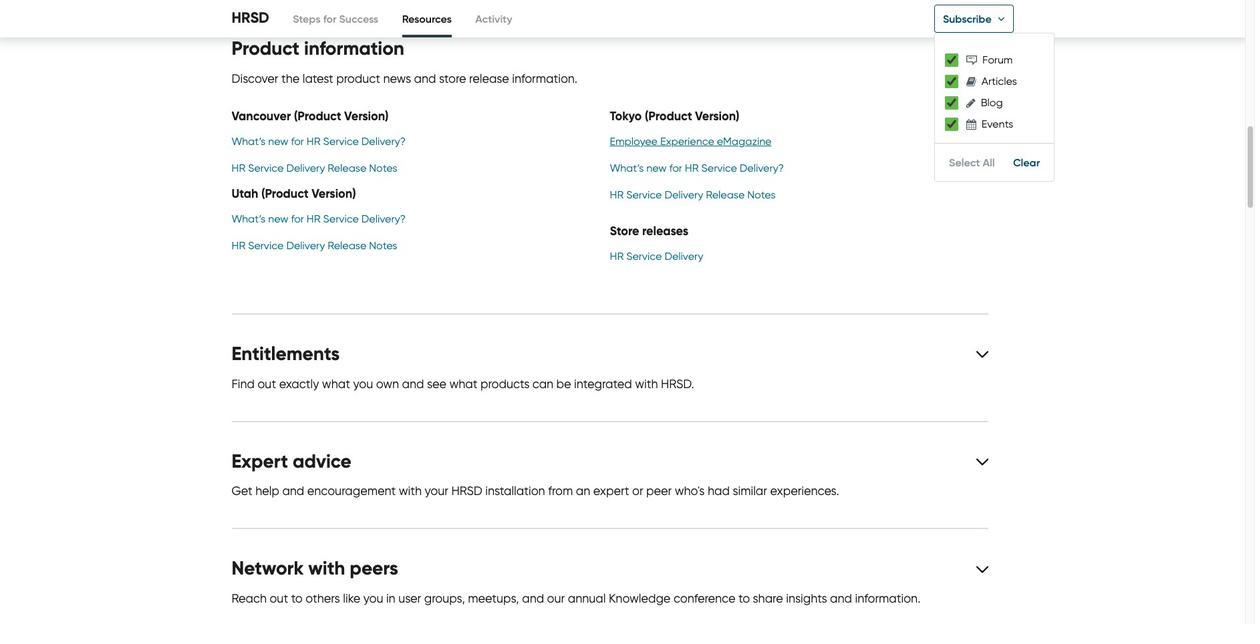 Task type: describe. For each thing, give the bounding box(es) containing it.
1 vertical spatial delivery?
[[740, 162, 784, 175]]

hr service delivery
[[610, 250, 704, 263]]

notes for utah (product version)
[[369, 239, 397, 252]]

steps
[[293, 12, 321, 25]]

activity link
[[476, 0, 513, 37]]

service up the store releases
[[627, 189, 662, 201]]

out for network with peers
[[270, 592, 288, 607]]

delivery? for vancouver (product version)
[[362, 135, 406, 148]]

expert advice
[[232, 450, 352, 473]]

knowledge
[[609, 592, 671, 607]]

clear
[[1014, 156, 1040, 169]]

can
[[533, 377, 554, 392]]

hr down store at top
[[610, 250, 624, 263]]

the
[[281, 72, 300, 86]]

entitlements
[[232, 342, 340, 366]]

hr service delivery release notes for vancouver (product version)
[[232, 162, 397, 175]]

hr service delivery release notes link for vancouver (product version)
[[232, 162, 397, 175]]

get
[[232, 484, 253, 499]]

hr service delivery link
[[610, 250, 704, 263]]

experience
[[661, 135, 715, 148]]

new for utah (product version)
[[268, 213, 289, 225]]

find
[[232, 377, 255, 392]]

blog
[[981, 96, 1003, 109]]

forum
[[983, 53, 1013, 66]]

for for 'what's new for hr service delivery?' link associated with vancouver (product version)
[[291, 135, 304, 148]]

1 vertical spatial new
[[647, 162, 667, 175]]

reach out to others like you in user groups, meetups, and our annual knowledge conference to share insights and information.
[[232, 592, 921, 607]]

2 horizontal spatial with
[[635, 377, 658, 392]]

others
[[306, 592, 340, 607]]

employee experience emagazine link
[[610, 135, 772, 148]]

our
[[547, 592, 565, 607]]

store
[[610, 223, 640, 239]]

find out exactly what you own and see what products can be integrated with hrsd.
[[232, 377, 694, 392]]

Blog checkbox
[[945, 96, 959, 110]]

1 vertical spatial what's new for hr service delivery?
[[610, 162, 784, 175]]

installation
[[486, 484, 545, 499]]

1 vertical spatial hr service delivery release notes
[[610, 189, 776, 201]]

who's
[[675, 484, 705, 499]]

hr service delivery release notes link for utah (product version)
[[232, 239, 397, 252]]

encouragement
[[307, 484, 396, 499]]

hr down the utah (product version)
[[307, 213, 321, 225]]

delivery up releases
[[665, 189, 704, 201]]

get help and encouragement with your hrsd installation from an expert or peer who's had similar experiences.
[[232, 484, 840, 499]]

experiences.
[[771, 484, 840, 499]]

1 vertical spatial hr service delivery release notes link
[[610, 189, 776, 201]]

version) for vancouver (product version)
[[344, 109, 389, 124]]

for right steps
[[323, 12, 337, 25]]

tokyo (product version)
[[610, 109, 740, 124]]

own
[[376, 377, 399, 392]]

an
[[576, 484, 591, 499]]

1 vertical spatial with
[[399, 484, 422, 499]]

delivery down releases
[[665, 250, 704, 263]]

discover the latest product news and store release information.
[[232, 72, 578, 86]]

be
[[557, 377, 571, 392]]

service down utah
[[248, 239, 284, 252]]

expert
[[232, 450, 288, 473]]

products
[[481, 377, 530, 392]]

insights
[[786, 592, 828, 607]]

releases
[[643, 223, 689, 239]]

or
[[633, 484, 644, 499]]

service down the utah (product version)
[[323, 213, 359, 225]]

steps for success
[[293, 12, 379, 25]]

store releases
[[610, 223, 689, 239]]

subscribe
[[943, 12, 992, 25]]

advice
[[293, 450, 352, 473]]

what's new for hr service delivery? link for utah (product version)
[[232, 213, 406, 225]]

2 what from the left
[[450, 377, 478, 392]]

1 vertical spatial what's new for hr service delivery? link
[[610, 162, 784, 175]]

reach
[[232, 592, 267, 607]]

1 vertical spatial you
[[364, 592, 383, 607]]

Articles checkbox
[[945, 75, 959, 88]]

what's new for hr service delivery? link for vancouver (product version)
[[232, 135, 406, 148]]

tokyo
[[610, 109, 642, 124]]

out for entitlements
[[258, 377, 276, 392]]

help
[[256, 484, 279, 499]]

user
[[399, 592, 421, 607]]

share
[[753, 592, 783, 607]]

see
[[427, 377, 447, 392]]

0 vertical spatial hrsd
[[232, 9, 269, 27]]

version) for utah (product version)
[[312, 186, 356, 201]]

product
[[232, 37, 300, 61]]

product information
[[232, 37, 405, 61]]

1 to from the left
[[291, 592, 303, 607]]

release for utah (product version)
[[328, 239, 367, 252]]

peer
[[647, 484, 672, 499]]

utah (product version)
[[232, 186, 356, 201]]

subscribe button
[[935, 5, 1014, 33]]

1 vertical spatial hrsd
[[452, 484, 483, 499]]

meetups,
[[468, 592, 519, 607]]

clear menu
[[935, 33, 1055, 182]]

discover
[[232, 72, 278, 86]]

employee
[[610, 135, 658, 148]]



Task type: locate. For each thing, give the bounding box(es) containing it.
new down 'vancouver'
[[268, 135, 289, 148]]

peers
[[350, 557, 398, 581]]

version)
[[344, 109, 389, 124], [695, 109, 740, 124], [312, 186, 356, 201]]

what's new for hr service delivery? link down vancouver (product version)
[[232, 135, 406, 148]]

service down the store releases
[[627, 250, 662, 263]]

what's new for hr service delivery? link down employee experience emagazine link
[[610, 162, 784, 175]]

clear button
[[1006, 149, 1049, 176]]

2 vertical spatial notes
[[369, 239, 397, 252]]

vancouver (product version)
[[232, 109, 389, 124]]

1 horizontal spatial to
[[739, 592, 750, 607]]

out
[[258, 377, 276, 392], [270, 592, 288, 607]]

new down employee
[[647, 162, 667, 175]]

1 vertical spatial what's
[[610, 162, 644, 175]]

and left store
[[414, 72, 436, 86]]

0 vertical spatial information.
[[512, 72, 578, 86]]

with left 'hrsd.'
[[635, 377, 658, 392]]

and right help
[[282, 484, 304, 499]]

service
[[323, 135, 359, 148], [248, 162, 284, 175], [702, 162, 737, 175], [627, 189, 662, 201], [323, 213, 359, 225], [248, 239, 284, 252], [627, 250, 662, 263]]

delivery down the utah (product version)
[[286, 239, 325, 252]]

hr service delivery release notes down the utah (product version)
[[232, 239, 397, 252]]

(product for tokyo
[[645, 109, 692, 124]]

articles
[[982, 75, 1017, 88]]

hr down vancouver (product version)
[[307, 135, 321, 148]]

what right see
[[450, 377, 478, 392]]

1 what from the left
[[322, 377, 350, 392]]

out right "reach"
[[270, 592, 288, 607]]

and
[[414, 72, 436, 86], [402, 377, 424, 392], [282, 484, 304, 499], [522, 592, 544, 607], [831, 592, 853, 607]]

steps for success link
[[293, 0, 379, 37]]

employee experience emagazine
[[610, 135, 772, 148]]

notes for vancouver (product version)
[[369, 162, 397, 175]]

2 vertical spatial hr service delivery release notes
[[232, 239, 397, 252]]

0 vertical spatial new
[[268, 135, 289, 148]]

1 vertical spatial release
[[706, 189, 745, 201]]

network with peers
[[232, 557, 398, 581]]

conference
[[674, 592, 736, 607]]

2 vertical spatial what's new for hr service delivery? link
[[232, 213, 406, 225]]

what's down utah
[[232, 213, 266, 225]]

1 horizontal spatial what
[[450, 377, 478, 392]]

to
[[291, 592, 303, 607], [739, 592, 750, 607]]

what's new for hr service delivery? for utah (product version)
[[232, 213, 406, 225]]

2 vertical spatial with
[[308, 557, 345, 581]]

what
[[322, 377, 350, 392], [450, 377, 478, 392]]

like
[[343, 592, 360, 607]]

0 horizontal spatial with
[[308, 557, 345, 581]]

hrsd.
[[661, 377, 694, 392]]

hrsd right your
[[452, 484, 483, 499]]

hr service delivery release notes link up the utah (product version)
[[232, 162, 397, 175]]

what's new for hr service delivery? for vancouver (product version)
[[232, 135, 406, 148]]

2 vertical spatial release
[[328, 239, 367, 252]]

2 vertical spatial what's
[[232, 213, 266, 225]]

network
[[232, 557, 304, 581]]

annual
[[568, 592, 606, 607]]

version) for tokyo (product version)
[[695, 109, 740, 124]]

0 vertical spatial hr service delivery release notes
[[232, 162, 397, 175]]

information.
[[512, 72, 578, 86], [856, 592, 921, 607]]

delivery up the utah (product version)
[[286, 162, 325, 175]]

store
[[439, 72, 466, 86]]

hr service delivery release notes link down the utah (product version)
[[232, 239, 397, 252]]

to left share at the bottom right
[[739, 592, 750, 607]]

hr up store at top
[[610, 189, 624, 201]]

for down the utah (product version)
[[291, 213, 304, 225]]

0 vertical spatial what's new for hr service delivery? link
[[232, 135, 406, 148]]

what's new for hr service delivery? down vancouver (product version)
[[232, 135, 406, 148]]

to left the others
[[291, 592, 303, 607]]

had
[[708, 484, 730, 499]]

0 horizontal spatial information.
[[512, 72, 578, 86]]

Forum checkbox
[[945, 53, 959, 67]]

new
[[268, 135, 289, 148], [647, 162, 667, 175], [268, 213, 289, 225]]

news
[[383, 72, 411, 86]]

utah
[[232, 186, 258, 201]]

release for vancouver (product version)
[[328, 162, 367, 175]]

latest
[[303, 72, 334, 86]]

what right exactly
[[322, 377, 350, 392]]

for down experience
[[670, 162, 683, 175]]

hr down employee experience emagazine link
[[685, 162, 699, 175]]

in
[[386, 592, 396, 607]]

integrated
[[574, 377, 632, 392]]

for for 'what's new for hr service delivery?' link associated with utah (product version)
[[291, 213, 304, 225]]

service down vancouver (product version)
[[323, 135, 359, 148]]

similar
[[733, 484, 768, 499]]

expert
[[594, 484, 630, 499]]

what's
[[232, 135, 266, 148], [610, 162, 644, 175], [232, 213, 266, 225]]

0 vertical spatial you
[[353, 377, 373, 392]]

2 vertical spatial delivery?
[[362, 213, 406, 225]]

what's new for hr service delivery? down the utah (product version)
[[232, 213, 406, 225]]

0 vertical spatial with
[[635, 377, 658, 392]]

for
[[323, 12, 337, 25], [291, 135, 304, 148], [670, 162, 683, 175], [291, 213, 304, 225]]

2 to from the left
[[739, 592, 750, 607]]

2 vertical spatial what's new for hr service delivery?
[[232, 213, 406, 225]]

and left see
[[402, 377, 424, 392]]

events
[[982, 118, 1014, 130]]

(product up experience
[[645, 109, 692, 124]]

with up the others
[[308, 557, 345, 581]]

hrsd
[[232, 9, 269, 27], [452, 484, 483, 499]]

(product right utah
[[261, 186, 309, 201]]

service down emagazine
[[702, 162, 737, 175]]

release
[[469, 72, 509, 86]]

product
[[337, 72, 380, 86]]

you
[[353, 377, 373, 392], [364, 592, 383, 607]]

1 horizontal spatial with
[[399, 484, 422, 499]]

and left our
[[522, 592, 544, 607]]

1 vertical spatial information.
[[856, 592, 921, 607]]

(product down latest
[[294, 109, 341, 124]]

from
[[548, 484, 573, 499]]

delivery? for utah (product version)
[[362, 213, 406, 225]]

0 vertical spatial out
[[258, 377, 276, 392]]

hr service delivery release notes link
[[232, 162, 397, 175], [610, 189, 776, 201], [232, 239, 397, 252]]

0 vertical spatial notes
[[369, 162, 397, 175]]

for down vancouver (product version)
[[291, 135, 304, 148]]

0 vertical spatial hr service delivery release notes link
[[232, 162, 397, 175]]

you left in
[[364, 592, 383, 607]]

what's new for hr service delivery?
[[232, 135, 406, 148], [610, 162, 784, 175], [232, 213, 406, 225]]

Events checkbox
[[945, 118, 959, 131]]

exactly
[[279, 377, 319, 392]]

hr up utah
[[232, 162, 245, 175]]

what's for utah (product version)
[[232, 213, 266, 225]]

0 horizontal spatial hrsd
[[232, 9, 269, 27]]

you left own
[[353, 377, 373, 392]]

out right find
[[258, 377, 276, 392]]

0 vertical spatial release
[[328, 162, 367, 175]]

1 vertical spatial notes
[[748, 189, 776, 201]]

with left your
[[399, 484, 422, 499]]

hr service delivery release notes for utah (product version)
[[232, 239, 397, 252]]

(product
[[294, 109, 341, 124], [645, 109, 692, 124], [261, 186, 309, 201]]

2 vertical spatial hr service delivery release notes link
[[232, 239, 397, 252]]

your
[[425, 484, 449, 499]]

what's down employee
[[610, 162, 644, 175]]

(product for vancouver
[[294, 109, 341, 124]]

1 horizontal spatial information.
[[856, 592, 921, 607]]

0 vertical spatial what's new for hr service delivery?
[[232, 135, 406, 148]]

what's new for hr service delivery? down employee experience emagazine link
[[610, 162, 784, 175]]

what's new for hr service delivery? link
[[232, 135, 406, 148], [610, 162, 784, 175], [232, 213, 406, 225]]

emagazine
[[717, 135, 772, 148]]

vancouver
[[232, 109, 291, 124]]

information
[[304, 37, 405, 61]]

0 vertical spatial what's
[[232, 135, 266, 148]]

activity
[[476, 12, 513, 25]]

what's down 'vancouver'
[[232, 135, 266, 148]]

hr service delivery release notes up the utah (product version)
[[232, 162, 397, 175]]

with
[[635, 377, 658, 392], [399, 484, 422, 499], [308, 557, 345, 581]]

hr service delivery release notes link up releases
[[610, 189, 776, 201]]

1 vertical spatial out
[[270, 592, 288, 607]]

resources
[[402, 12, 452, 25]]

what's for vancouver (product version)
[[232, 135, 266, 148]]

hr down utah
[[232, 239, 245, 252]]

service up utah
[[248, 162, 284, 175]]

hrsd up product
[[232, 9, 269, 27]]

groups,
[[424, 592, 465, 607]]

for for 'what's new for hr service delivery?' link to the middle
[[670, 162, 683, 175]]

(product for utah
[[261, 186, 309, 201]]

delivery?
[[362, 135, 406, 148], [740, 162, 784, 175], [362, 213, 406, 225]]

0 horizontal spatial what
[[322, 377, 350, 392]]

what's new for hr service delivery? link down the utah (product version)
[[232, 213, 406, 225]]

0 horizontal spatial to
[[291, 592, 303, 607]]

release
[[328, 162, 367, 175], [706, 189, 745, 201], [328, 239, 367, 252]]

hr service delivery release notes up releases
[[610, 189, 776, 201]]

resources link
[[402, 0, 452, 37]]

delivery
[[286, 162, 325, 175], [665, 189, 704, 201], [286, 239, 325, 252], [665, 250, 704, 263]]

new for vancouver (product version)
[[268, 135, 289, 148]]

2 vertical spatial new
[[268, 213, 289, 225]]

success
[[339, 12, 379, 25]]

new down the utah (product version)
[[268, 213, 289, 225]]

1 horizontal spatial hrsd
[[452, 484, 483, 499]]

hr service delivery release notes
[[232, 162, 397, 175], [610, 189, 776, 201], [232, 239, 397, 252]]

and right 'insights'
[[831, 592, 853, 607]]

0 vertical spatial delivery?
[[362, 135, 406, 148]]



Task type: vqa. For each thing, say whether or not it's contained in the screenshot.
Steps for Success
yes



